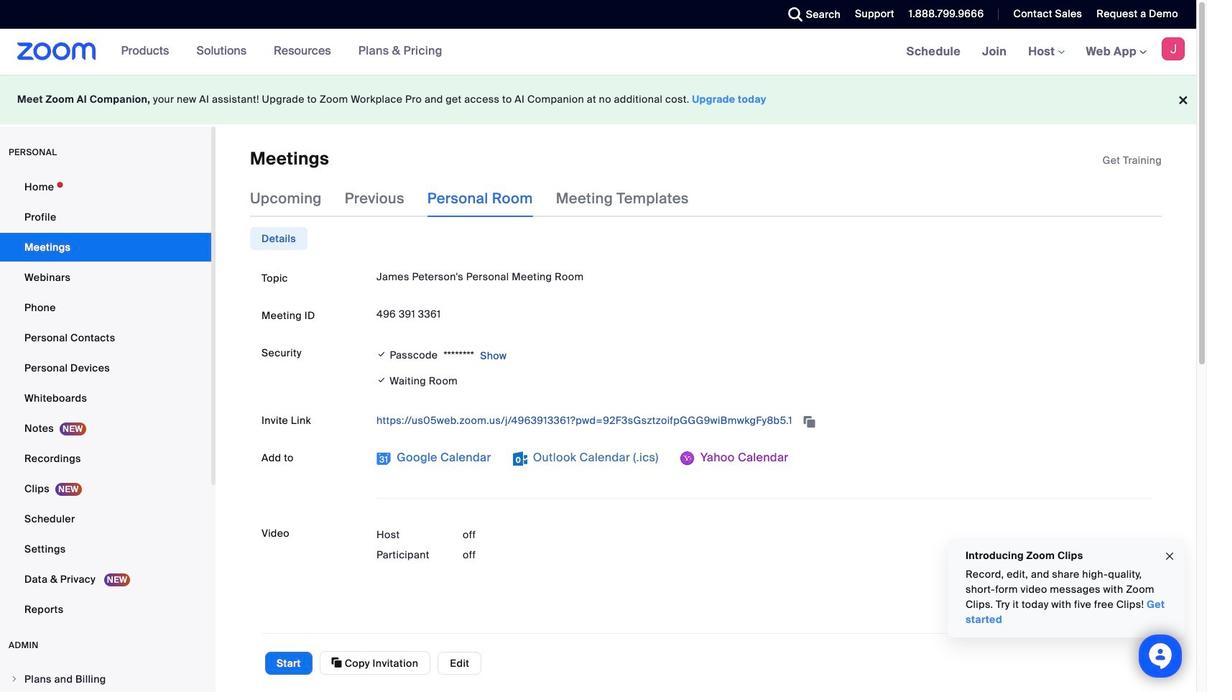 Task type: vqa. For each thing, say whether or not it's contained in the screenshot.
CLOSE icon
yes



Task type: locate. For each thing, give the bounding box(es) containing it.
profile picture image
[[1162, 37, 1185, 60]]

footer
[[0, 75, 1197, 124]]

menu item
[[0, 666, 211, 692]]

add to google calendar image
[[377, 452, 391, 466]]

banner
[[0, 29, 1197, 75]]

right image
[[10, 675, 19, 684]]

tabs of meeting tab list
[[250, 180, 712, 217]]

copy image
[[332, 656, 342, 669]]

personal menu menu
[[0, 173, 211, 625]]

application
[[1103, 153, 1162, 168]]

meetings navigation
[[896, 29, 1197, 75]]

tab
[[250, 227, 308, 250]]

product information navigation
[[110, 29, 454, 75]]

checked image
[[377, 347, 387, 362], [377, 373, 387, 388]]

0 vertical spatial checked image
[[377, 347, 387, 362]]

add to outlook calendar (.ics) image
[[513, 452, 527, 466]]

1 vertical spatial checked image
[[377, 373, 387, 388]]

1 checked image from the top
[[377, 347, 387, 362]]

tab list
[[250, 227, 308, 250]]



Task type: describe. For each thing, give the bounding box(es) containing it.
zoom logo image
[[17, 42, 96, 60]]

add to yahoo calendar image
[[681, 452, 695, 466]]

close image
[[1165, 548, 1176, 565]]

2 checked image from the top
[[377, 373, 387, 388]]

copy url image
[[803, 417, 817, 427]]



